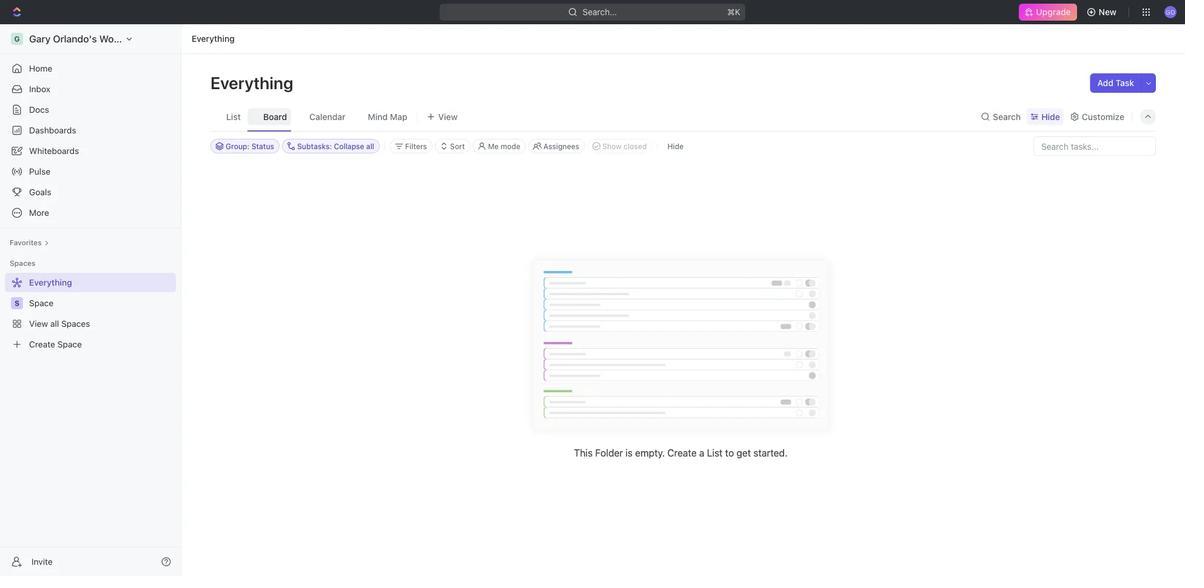 Task type: describe. For each thing, give the bounding box(es) containing it.
mode
[[501, 142, 520, 150]]

group:
[[226, 142, 250, 150]]

to
[[725, 447, 734, 459]]

0 vertical spatial spaces
[[10, 259, 35, 268]]

view all spaces link
[[5, 314, 173, 334]]

hide button
[[1027, 108, 1064, 125]]

started.
[[754, 447, 788, 459]]

this
[[574, 447, 593, 459]]

task
[[1116, 78, 1134, 88]]

show closed
[[603, 142, 647, 150]]

dashboards link
[[5, 121, 176, 140]]

create space link
[[5, 335, 173, 354]]

filters button
[[390, 139, 433, 153]]

Search tasks... text field
[[1034, 137, 1156, 155]]

search...
[[583, 7, 617, 17]]

whiteboards link
[[5, 141, 176, 161]]

calendar link
[[307, 108, 346, 125]]

filters
[[405, 142, 427, 150]]

search
[[993, 112, 1021, 122]]

0 horizontal spatial list
[[226, 112, 241, 122]]

board
[[263, 112, 287, 122]]

more
[[29, 208, 49, 218]]

new button
[[1082, 2, 1124, 22]]

view button
[[423, 103, 462, 131]]

home
[[29, 63, 52, 73]]

hide inside dropdown button
[[1042, 112, 1060, 122]]

dashboards
[[29, 125, 76, 135]]

subtasks:
[[297, 142, 332, 150]]

invite
[[32, 557, 53, 567]]

add task button
[[1090, 73, 1142, 93]]

empty.
[[635, 447, 665, 459]]

collapse
[[334, 142, 364, 150]]

upgrade
[[1036, 7, 1071, 17]]

whiteboards
[[29, 146, 79, 156]]

create space
[[29, 339, 82, 349]]

map
[[390, 112, 407, 122]]

s
[[15, 299, 19, 308]]

this folder is empty. create a list to get started.
[[574, 447, 788, 459]]

mind
[[368, 112, 388, 122]]

mind map link
[[366, 108, 407, 125]]

show closed button
[[587, 139, 652, 153]]

inbox link
[[5, 79, 176, 99]]

calendar
[[309, 112, 346, 122]]

closed
[[624, 142, 647, 150]]

board link
[[261, 108, 287, 125]]

view for view all spaces
[[29, 319, 48, 329]]

spaces inside view all spaces link
[[61, 319, 90, 329]]

docs link
[[5, 100, 176, 119]]

me mode
[[488, 142, 520, 150]]

is
[[626, 447, 633, 459]]

pulse link
[[5, 162, 176, 181]]

add
[[1098, 78, 1114, 88]]

0 vertical spatial everything link
[[189, 32, 238, 46]]

gary orlando's workspace
[[29, 33, 150, 45]]

gary
[[29, 33, 51, 45]]

g
[[14, 35, 20, 43]]

search button
[[977, 108, 1025, 125]]

space, , element
[[11, 297, 23, 309]]

sort button
[[435, 139, 470, 153]]

favorites
[[10, 238, 42, 247]]

go
[[1166, 8, 1175, 15]]

me
[[488, 142, 499, 150]]

1 vertical spatial everything
[[210, 72, 297, 93]]

⌘k
[[727, 7, 741, 17]]

get
[[737, 447, 751, 459]]

all inside tree
[[50, 319, 59, 329]]

space inside create space link
[[57, 339, 82, 349]]

customize button
[[1066, 108, 1128, 125]]

space link
[[29, 294, 173, 313]]

gary orlando's workspace, , element
[[11, 33, 23, 45]]



Task type: locate. For each thing, give the bounding box(es) containing it.
0 horizontal spatial create
[[29, 339, 55, 349]]

0 vertical spatial hide
[[1042, 112, 1060, 122]]

1 horizontal spatial everything link
[[189, 32, 238, 46]]

0 horizontal spatial all
[[50, 319, 59, 329]]

list
[[226, 112, 241, 122], [707, 447, 723, 459]]

all right collapse
[[366, 142, 374, 150]]

show
[[603, 142, 622, 150]]

1 horizontal spatial all
[[366, 142, 374, 150]]

create inside tree
[[29, 339, 55, 349]]

everything inside sidebar navigation
[[29, 278, 72, 288]]

create down view all spaces
[[29, 339, 55, 349]]

0 horizontal spatial spaces
[[10, 259, 35, 268]]

create left a
[[668, 447, 697, 459]]

space inside space link
[[29, 298, 54, 308]]

1 horizontal spatial list
[[707, 447, 723, 459]]

assignees
[[543, 142, 579, 150]]

everything link
[[189, 32, 238, 46], [5, 273, 173, 292]]

more button
[[5, 203, 176, 223]]

view for view
[[438, 112, 458, 122]]

docs
[[29, 105, 49, 115]]

1 vertical spatial space
[[57, 339, 82, 349]]

home link
[[5, 59, 176, 78]]

0 horizontal spatial space
[[29, 298, 54, 308]]

0 vertical spatial all
[[366, 142, 374, 150]]

group: status
[[226, 142, 274, 150]]

0 vertical spatial list
[[226, 112, 241, 122]]

everything for topmost everything link
[[192, 34, 235, 44]]

everything
[[192, 34, 235, 44], [210, 72, 297, 93], [29, 278, 72, 288]]

list up group:
[[226, 112, 241, 122]]

hide button
[[663, 139, 689, 153]]

all up create space
[[50, 319, 59, 329]]

1 horizontal spatial create
[[668, 447, 697, 459]]

goals link
[[5, 183, 176, 202]]

0 horizontal spatial view
[[29, 319, 48, 329]]

0 horizontal spatial everything link
[[5, 273, 173, 292]]

1 vertical spatial everything link
[[5, 273, 173, 292]]

view up sort dropdown button
[[438, 112, 458, 122]]

view
[[438, 112, 458, 122], [29, 319, 48, 329]]

1 vertical spatial all
[[50, 319, 59, 329]]

0 vertical spatial create
[[29, 339, 55, 349]]

spaces
[[10, 259, 35, 268], [61, 319, 90, 329]]

all
[[366, 142, 374, 150], [50, 319, 59, 329]]

0 vertical spatial everything
[[192, 34, 235, 44]]

hide
[[1042, 112, 1060, 122], [668, 142, 684, 150]]

1 vertical spatial view
[[29, 319, 48, 329]]

view button
[[423, 108, 462, 125]]

hide right the closed
[[668, 142, 684, 150]]

inbox
[[29, 84, 50, 94]]

view all spaces
[[29, 319, 90, 329]]

view inside tree
[[29, 319, 48, 329]]

0 vertical spatial space
[[29, 298, 54, 308]]

view up create space
[[29, 319, 48, 329]]

mind map
[[368, 112, 407, 122]]

favorites button
[[5, 235, 54, 250]]

sort
[[450, 142, 465, 150]]

workspace
[[99, 33, 150, 45]]

1 horizontal spatial view
[[438, 112, 458, 122]]

new
[[1099, 7, 1117, 17]]

subtasks: collapse all
[[297, 142, 374, 150]]

1 vertical spatial hide
[[668, 142, 684, 150]]

hide inside button
[[668, 142, 684, 150]]

2 vertical spatial everything
[[29, 278, 72, 288]]

space
[[29, 298, 54, 308], [57, 339, 82, 349]]

view inside button
[[438, 112, 458, 122]]

go button
[[1161, 2, 1180, 22]]

list link
[[224, 108, 241, 125]]

1 horizontal spatial hide
[[1042, 112, 1060, 122]]

hide right 'search'
[[1042, 112, 1060, 122]]

1 vertical spatial create
[[668, 447, 697, 459]]

a
[[699, 447, 705, 459]]

spaces up create space link
[[61, 319, 90, 329]]

folder
[[595, 447, 623, 459]]

0 vertical spatial view
[[438, 112, 458, 122]]

spaces down "favorites"
[[10, 259, 35, 268]]

customize
[[1082, 112, 1125, 122]]

assignees button
[[528, 139, 585, 153]]

sidebar navigation
[[0, 24, 184, 576]]

add task
[[1098, 78, 1134, 88]]

list right a
[[707, 447, 723, 459]]

create
[[29, 339, 55, 349], [668, 447, 697, 459]]

tree inside sidebar navigation
[[5, 273, 176, 354]]

1 horizontal spatial space
[[57, 339, 82, 349]]

tree
[[5, 273, 176, 354]]

pulse
[[29, 167, 50, 177]]

space right space, , element
[[29, 298, 54, 308]]

1 horizontal spatial spaces
[[61, 319, 90, 329]]

1 vertical spatial spaces
[[61, 319, 90, 329]]

0 horizontal spatial hide
[[668, 142, 684, 150]]

space down view all spaces
[[57, 339, 82, 349]]

upgrade link
[[1019, 4, 1077, 21]]

everything for the left everything link
[[29, 278, 72, 288]]

tree containing everything
[[5, 273, 176, 354]]

orlando's
[[53, 33, 97, 45]]

status
[[252, 142, 274, 150]]

1 vertical spatial list
[[707, 447, 723, 459]]

me mode button
[[473, 139, 526, 153]]

goals
[[29, 187, 51, 197]]



Task type: vqa. For each thing, say whether or not it's contained in the screenshot.
/ to the right
no



